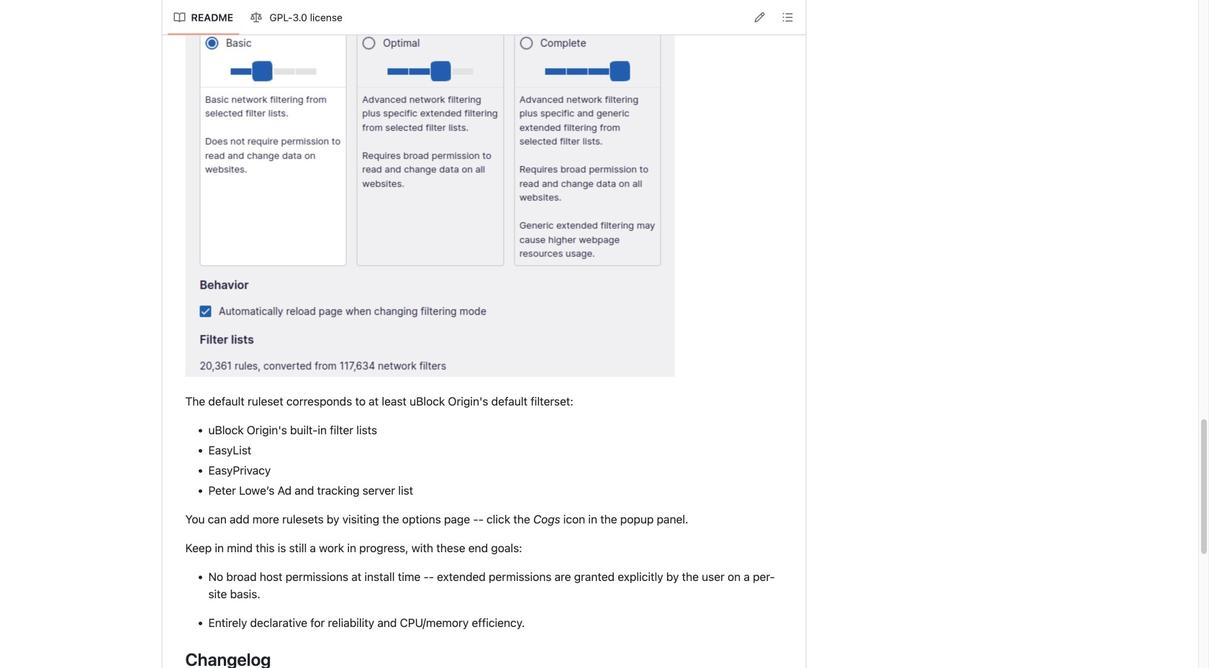 Task type: locate. For each thing, give the bounding box(es) containing it.
list
[[168, 6, 350, 29]]



Task type: describe. For each thing, give the bounding box(es) containing it.
law image
[[251, 12, 262, 23]]

outline image
[[782, 12, 793, 23]]

ubol's options: default filtering mode image
[[185, 0, 675, 377]]

book image
[[174, 12, 185, 23]]

edit file image
[[754, 12, 765, 23]]



Task type: vqa. For each thing, say whether or not it's contained in the screenshot.
the leftmost blank.yml
no



